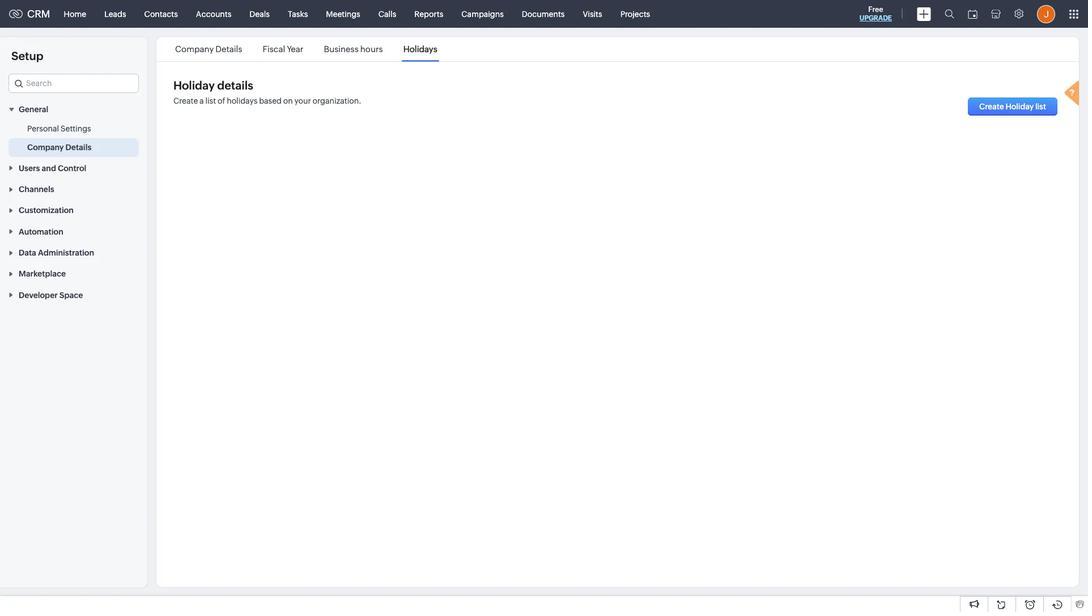 Task type: locate. For each thing, give the bounding box(es) containing it.
business
[[324, 44, 359, 54]]

developer space
[[19, 291, 83, 300]]

1 horizontal spatial company details
[[175, 44, 242, 54]]

details inside list
[[216, 44, 242, 54]]

holiday left help image
[[1006, 102, 1034, 111]]

1 vertical spatial company
[[27, 143, 64, 152]]

0 horizontal spatial holiday
[[173, 79, 215, 92]]

company details down personal settings
[[27, 143, 91, 152]]

campaigns
[[461, 9, 504, 18]]

list containing company details
[[165, 37, 448, 61]]

0 horizontal spatial list
[[205, 96, 216, 105]]

search element
[[938, 0, 961, 28]]

and
[[42, 164, 56, 173]]

based
[[259, 96, 282, 105]]

details
[[216, 44, 242, 54], [66, 143, 91, 152]]

1 vertical spatial holiday
[[1006, 102, 1034, 111]]

list
[[205, 96, 216, 105], [1035, 102, 1046, 111]]

calls
[[378, 9, 396, 18]]

company details link
[[173, 44, 244, 54], [27, 142, 91, 153]]

general region
[[0, 120, 147, 157]]

details
[[217, 79, 253, 92]]

automation button
[[0, 221, 147, 242]]

year
[[287, 44, 303, 54]]

holidays
[[227, 96, 258, 105]]

list
[[165, 37, 448, 61]]

visits
[[583, 9, 602, 18]]

0 vertical spatial details
[[216, 44, 242, 54]]

1 horizontal spatial company
[[175, 44, 214, 54]]

crm link
[[9, 8, 50, 20]]

company details link down accounts link
[[173, 44, 244, 54]]

1 horizontal spatial holiday
[[1006, 102, 1034, 111]]

data administration button
[[0, 242, 147, 263]]

company details link down personal settings
[[27, 142, 91, 153]]

create
[[173, 96, 198, 105], [979, 102, 1004, 111]]

users and control
[[19, 164, 86, 173]]

reports
[[414, 9, 443, 18]]

search image
[[945, 9, 954, 19]]

contacts link
[[135, 0, 187, 27]]

data
[[19, 248, 36, 257]]

company down personal on the left top of the page
[[27, 143, 64, 152]]

crm
[[27, 8, 50, 20]]

documents link
[[513, 0, 574, 27]]

calls link
[[369, 0, 405, 27]]

company down accounts link
[[175, 44, 214, 54]]

company details link inside list
[[173, 44, 244, 54]]

1 vertical spatial details
[[66, 143, 91, 152]]

help image
[[1062, 79, 1085, 110]]

channels
[[19, 185, 54, 194]]

company
[[175, 44, 214, 54], [27, 143, 64, 152]]

list left help image
[[1035, 102, 1046, 111]]

create menu element
[[910, 0, 938, 27]]

company details down accounts link
[[175, 44, 242, 54]]

your
[[294, 96, 311, 105]]

visits link
[[574, 0, 611, 27]]

customization
[[19, 206, 74, 215]]

list right a
[[205, 96, 216, 105]]

1 vertical spatial company details
[[27, 143, 91, 152]]

None field
[[9, 74, 139, 93]]

0 horizontal spatial details
[[66, 143, 91, 152]]

deals link
[[240, 0, 279, 27]]

create holiday list button
[[968, 97, 1058, 116]]

marketplace
[[19, 269, 66, 279]]

1 horizontal spatial company details link
[[173, 44, 244, 54]]

personal
[[27, 124, 59, 133]]

0 horizontal spatial company details
[[27, 143, 91, 152]]

0 vertical spatial company
[[175, 44, 214, 54]]

a
[[200, 96, 204, 105]]

holidays link
[[402, 44, 439, 54]]

setup
[[11, 49, 43, 62]]

meetings
[[326, 9, 360, 18]]

1 horizontal spatial details
[[216, 44, 242, 54]]

data administration
[[19, 248, 94, 257]]

deals
[[250, 9, 270, 18]]

0 horizontal spatial company
[[27, 143, 64, 152]]

details up details
[[216, 44, 242, 54]]

0 vertical spatial company details link
[[173, 44, 244, 54]]

holiday
[[173, 79, 215, 92], [1006, 102, 1034, 111]]

developer
[[19, 291, 58, 300]]

general button
[[0, 99, 147, 120]]

users
[[19, 164, 40, 173]]

accounts link
[[187, 0, 240, 27]]

0 horizontal spatial company details link
[[27, 142, 91, 153]]

0 vertical spatial company details
[[175, 44, 242, 54]]

details down settings
[[66, 143, 91, 152]]

0 vertical spatial holiday
[[173, 79, 215, 92]]

leads
[[104, 9, 126, 18]]

holiday up a
[[173, 79, 215, 92]]

channels button
[[0, 178, 147, 200]]

company details
[[175, 44, 242, 54], [27, 143, 91, 152]]

1 vertical spatial company details link
[[27, 142, 91, 153]]

administration
[[38, 248, 94, 257]]



Task type: vqa. For each thing, say whether or not it's contained in the screenshot.
Other Modules "Field"
no



Task type: describe. For each thing, give the bounding box(es) containing it.
hours
[[360, 44, 383, 54]]

personal settings link
[[27, 123, 91, 135]]

upgrade
[[860, 14, 892, 22]]

profile element
[[1030, 0, 1062, 27]]

tasks link
[[279, 0, 317, 27]]

users and control button
[[0, 157, 147, 178]]

1 horizontal spatial list
[[1035, 102, 1046, 111]]

campaigns link
[[452, 0, 513, 27]]

fiscal year
[[263, 44, 303, 54]]

business hours
[[324, 44, 383, 54]]

documents
[[522, 9, 565, 18]]

developer space button
[[0, 284, 147, 305]]

profile image
[[1037, 5, 1055, 23]]

of
[[218, 96, 225, 105]]

fiscal
[[263, 44, 285, 54]]

accounts
[[196, 9, 231, 18]]

holiday inside create a list of holidays based on your organization. create holiday list
[[1006, 102, 1034, 111]]

business hours link
[[322, 44, 385, 54]]

company details link inside general region
[[27, 142, 91, 153]]

free
[[868, 5, 883, 14]]

details inside "link"
[[66, 143, 91, 152]]

on
[[283, 96, 293, 105]]

meetings link
[[317, 0, 369, 27]]

0 horizontal spatial create
[[173, 96, 198, 105]]

company inside "link"
[[27, 143, 64, 152]]

projects link
[[611, 0, 659, 27]]

personal settings
[[27, 124, 91, 133]]

home
[[64, 9, 86, 18]]

settings
[[61, 124, 91, 133]]

calendar image
[[968, 9, 978, 18]]

company inside list
[[175, 44, 214, 54]]

fiscal year link
[[261, 44, 305, 54]]

automation
[[19, 227, 63, 236]]

leads link
[[95, 0, 135, 27]]

1 horizontal spatial create
[[979, 102, 1004, 111]]

customization button
[[0, 200, 147, 221]]

free upgrade
[[860, 5, 892, 22]]

holidays
[[403, 44, 437, 54]]

create a list of holidays based on your organization. create holiday list
[[173, 96, 1046, 111]]

tasks
[[288, 9, 308, 18]]

contacts
[[144, 9, 178, 18]]

home link
[[55, 0, 95, 27]]

create menu image
[[917, 7, 931, 21]]

general
[[19, 105, 48, 114]]

company details inside list
[[175, 44, 242, 54]]

Search text field
[[9, 74, 138, 92]]

company details inside general region
[[27, 143, 91, 152]]

marketplace button
[[0, 263, 147, 284]]

space
[[59, 291, 83, 300]]

control
[[58, 164, 86, 173]]

projects
[[620, 9, 650, 18]]

organization.
[[313, 96, 361, 105]]

reports link
[[405, 0, 452, 27]]

holiday details
[[173, 79, 253, 92]]



